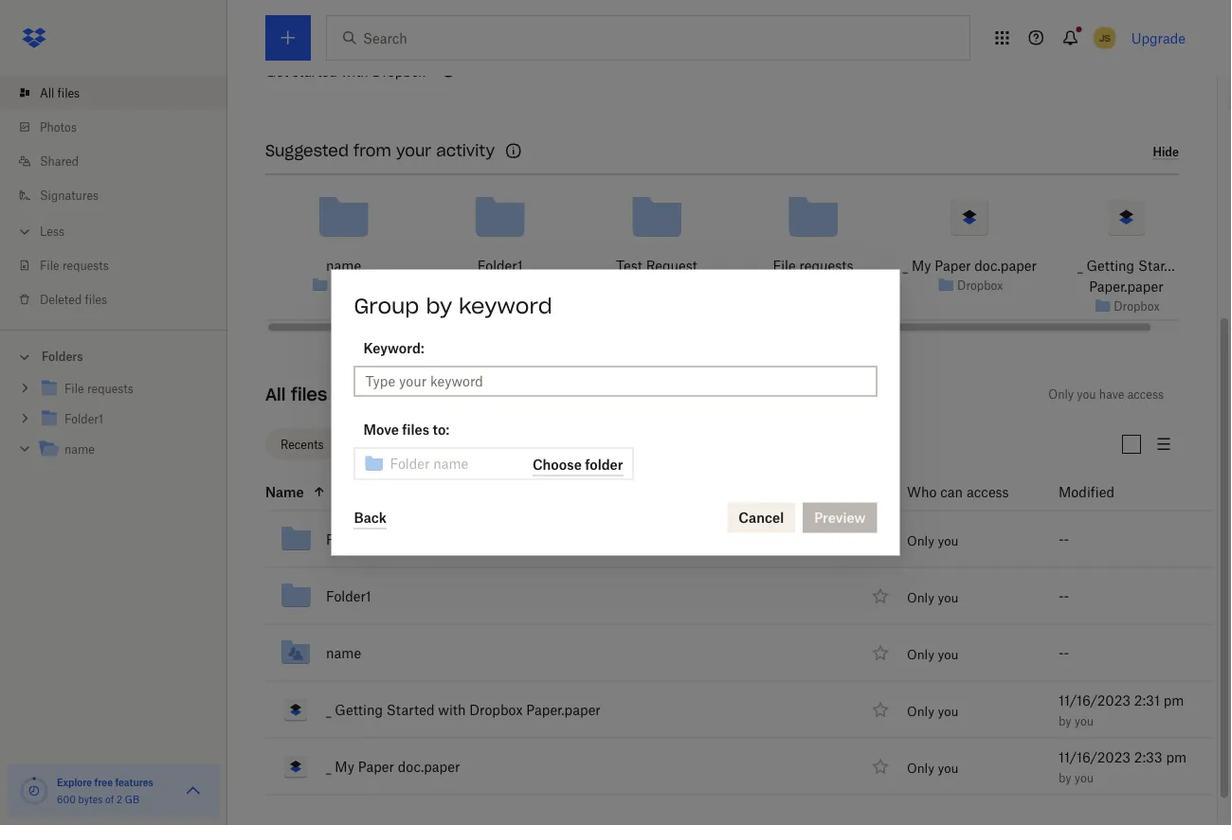 Task type: vqa. For each thing, say whether or not it's contained in the screenshot.
New
no



Task type: locate. For each thing, give the bounding box(es) containing it.
who can access
[[907, 484, 1009, 501]]

paper
[[935, 257, 971, 274], [358, 759, 394, 776]]

1 horizontal spatial file requests link
[[326, 529, 407, 551]]

list
[[0, 64, 228, 330]]

1 horizontal spatial with
[[438, 703, 466, 719]]

add to starred image for file requests
[[869, 529, 892, 551]]

only inside name _ getting started with dropbox paper.paper, modified 11/16/2023 2:31 pm, 'element'
[[907, 705, 935, 720]]

1 -- from the top
[[1059, 532, 1069, 548]]

1 11/16/2023 from the top
[[1059, 693, 1131, 709]]

11/16/2023 inside 11/16/2023 2:33 pm by you
[[1059, 750, 1131, 766]]

1 vertical spatial paper
[[358, 759, 394, 776]]

1 vertical spatial _ my paper doc.paper link
[[326, 756, 460, 779]]

2 vertical spatial --
[[1059, 646, 1069, 662]]

1 vertical spatial paper.paper
[[526, 703, 601, 719]]

file requests link
[[15, 248, 228, 283], [773, 255, 854, 276], [326, 529, 407, 551]]

1 horizontal spatial access
[[1128, 388, 1164, 402]]

paper.paper inside _ getting star… paper.paper
[[1089, 278, 1164, 294]]

name name, modified 11/16/2023 2:33 pm, element
[[224, 626, 1213, 683]]

0 vertical spatial folder1
[[478, 257, 523, 274]]

file inside list
[[40, 258, 59, 273]]

1 vertical spatial all
[[265, 384, 286, 406]]

0 vertical spatial paper
[[935, 257, 971, 274]]

by for with
[[1059, 715, 1072, 729]]

folder name
[[390, 456, 469, 472]]

name inside "group by keyword" dialog
[[433, 456, 469, 472]]

0 vertical spatial --
[[1059, 532, 1069, 548]]

only you for getting
[[907, 705, 959, 720]]

dropbox link for doc.paper
[[958, 276, 1003, 295]]

getting inside _ getting star… paper.paper
[[1087, 257, 1135, 274]]

add to starred image inside name _ my paper doc.paper, modified 11/16/2023 2:33 pm, element
[[869, 756, 892, 779]]

requests
[[800, 257, 854, 274], [62, 258, 109, 273], [353, 532, 407, 548]]

-- inside name name, modified 11/16/2023 2:33 pm, element
[[1059, 646, 1069, 662]]

only for file requests
[[907, 534, 935, 549]]

11/16/2023
[[1059, 693, 1131, 709], [1059, 750, 1131, 766]]

file
[[773, 257, 796, 274], [40, 258, 59, 273], [326, 532, 349, 548]]

only you button inside name _ my paper doc.paper, modified 11/16/2023 2:33 pm, element
[[907, 762, 959, 777]]

add to starred image inside name file requests, modified 11/16/2023 2:36 pm, element
[[869, 529, 892, 551]]

0 vertical spatial _ my paper doc.paper
[[903, 257, 1037, 274]]

files left to:
[[402, 422, 429, 438]]

_ getting star… paper.paper
[[1078, 257, 1175, 294]]

0 vertical spatial doc.paper
[[975, 257, 1037, 274]]

name link inside name name, modified 11/16/2023 2:33 pm, element
[[326, 642, 361, 665]]

1 horizontal spatial all files
[[265, 384, 327, 406]]

name inside 'link'
[[64, 443, 95, 457]]

2 11/16/2023 from the top
[[1059, 750, 1131, 766]]

0 horizontal spatial file
[[40, 258, 59, 273]]

0 vertical spatial 11/16/2023
[[1059, 693, 1131, 709]]

2 vertical spatial name link
[[326, 642, 361, 665]]

by up 11/16/2023 2:33 pm by you
[[1059, 715, 1072, 729]]

1 horizontal spatial doc.paper
[[975, 257, 1037, 274]]

1 vertical spatial 11/16/2023
[[1059, 750, 1131, 766]]

0 horizontal spatial getting
[[335, 703, 383, 719]]

only you
[[907, 534, 959, 549], [907, 591, 959, 606], [907, 648, 959, 663], [907, 705, 959, 720], [907, 762, 959, 777]]

folder1 up keyword
[[478, 257, 523, 274]]

1 vertical spatial dropbox link
[[1114, 297, 1160, 316]]

0 horizontal spatial requests
[[62, 258, 109, 273]]

free
[[94, 777, 113, 789]]

pm inside 11/16/2023 2:31 pm by you
[[1164, 693, 1184, 709]]

0 vertical spatial pm
[[1164, 693, 1184, 709]]

1 vertical spatial folder1
[[326, 589, 371, 605]]

-- for folder1
[[1059, 589, 1069, 605]]

1 horizontal spatial my
[[912, 257, 931, 274]]

only you button
[[907, 534, 959, 549], [907, 591, 959, 606], [907, 648, 959, 663], [907, 705, 959, 720], [907, 762, 959, 777]]

folder
[[585, 456, 623, 473]]

1 vertical spatial doc.paper
[[398, 759, 460, 776]]

1 add to starred image from the top
[[869, 529, 892, 551]]

-- inside name folder1, modified 11/16/2023 2:30 pm, element
[[1059, 589, 1069, 605]]

started
[[292, 64, 337, 80]]

add to starred image inside name folder1, modified 11/16/2023 2:30 pm, element
[[869, 585, 892, 608]]

only you inside name name, modified 11/16/2023 2:33 pm, element
[[907, 648, 959, 663]]

folder1
[[478, 257, 523, 274], [326, 589, 371, 605]]

star…
[[1139, 257, 1175, 274]]

2 vertical spatial by
[[1059, 772, 1072, 786]]

folder1 link down back button
[[326, 585, 371, 608]]

files right deleted
[[85, 292, 107, 307]]

0 horizontal spatial folder1
[[326, 589, 371, 605]]

name
[[326, 257, 361, 274], [64, 443, 95, 457], [433, 456, 469, 472], [326, 646, 361, 662]]

0 horizontal spatial all
[[40, 86, 54, 100]]

all files up recents
[[265, 384, 327, 406]]

by down 11/16/2023 2:31 pm by you
[[1059, 772, 1072, 786]]

starred
[[362, 438, 403, 452]]

test
[[616, 257, 643, 274]]

pm inside 11/16/2023 2:33 pm by you
[[1166, 750, 1187, 766]]

only inside name file requests, modified 11/16/2023 2:36 pm, element
[[907, 534, 935, 549]]

0 vertical spatial _ my paper doc.paper link
[[903, 255, 1037, 276]]

folder1 down back button
[[326, 589, 371, 605]]

0 horizontal spatial access
[[967, 484, 1009, 501]]

who
[[907, 484, 937, 501]]

0 vertical spatial all files
[[40, 86, 80, 100]]

bytes
[[78, 794, 103, 806]]

--
[[1059, 532, 1069, 548], [1059, 589, 1069, 605], [1059, 646, 1069, 662]]

0 vertical spatial dropbox link
[[958, 276, 1003, 295]]

by for doc.paper
[[1059, 772, 1072, 786]]

requests inside list
[[62, 258, 109, 273]]

signatures
[[40, 188, 99, 202]]

only
[[1049, 388, 1074, 402], [907, 534, 935, 549], [907, 591, 935, 606], [907, 648, 935, 663], [907, 705, 935, 720], [907, 762, 935, 777]]

files
[[57, 86, 80, 100], [85, 292, 107, 307], [291, 384, 327, 406], [402, 422, 429, 438]]

explore
[[57, 777, 92, 789]]

access right can at the bottom right
[[967, 484, 1009, 501]]

folder
[[390, 456, 430, 472]]

paper.paper
[[1089, 278, 1164, 294], [526, 703, 601, 719]]

0 horizontal spatial _ my paper doc.paper link
[[326, 756, 460, 779]]

by inside 11/16/2023 2:31 pm by you
[[1059, 715, 1072, 729]]

name link
[[326, 255, 361, 276], [38, 438, 212, 463], [326, 642, 361, 665]]

only you button inside name file requests, modified 11/16/2023 2:36 pm, element
[[907, 534, 959, 549]]

3 add to starred image from the top
[[869, 642, 892, 665]]

file requests
[[773, 257, 854, 274], [40, 258, 109, 273], [326, 532, 407, 548]]

less
[[40, 224, 64, 238]]

you inside name name, modified 11/16/2023 2:33 pm, element
[[938, 648, 959, 663]]

modified button
[[1059, 481, 1164, 504]]

to:
[[433, 422, 450, 438]]

1 vertical spatial _ my paper doc.paper
[[326, 759, 460, 776]]

1 vertical spatial pm
[[1166, 750, 1187, 766]]

all up photos
[[40, 86, 54, 100]]

only inside name folder1, modified 11/16/2023 2:30 pm, element
[[907, 591, 935, 606]]

0 vertical spatial with
[[341, 64, 369, 80]]

your
[[396, 142, 432, 161]]

0 horizontal spatial with
[[341, 64, 369, 80]]

only you inside name file requests, modified 11/16/2023 2:36 pm, element
[[907, 534, 959, 549]]

pm right 2:33
[[1166, 750, 1187, 766]]

2 horizontal spatial requests
[[800, 257, 854, 274]]

1 horizontal spatial dropbox link
[[1114, 297, 1160, 316]]

0 horizontal spatial all files
[[40, 86, 80, 100]]

2 only you from the top
[[907, 591, 959, 606]]

_
[[903, 257, 908, 274], [1078, 257, 1083, 274], [326, 703, 331, 719], [326, 759, 331, 776]]

you inside 11/16/2023 2:33 pm by you
[[1075, 772, 1094, 786]]

all up recents
[[265, 384, 286, 406]]

_ my paper doc.paper link
[[903, 255, 1037, 276], [326, 756, 460, 779]]

only inside name name, modified 11/16/2023 2:33 pm, element
[[907, 648, 935, 663]]

4 only you button from the top
[[907, 705, 959, 720]]

0 horizontal spatial paper.paper
[[526, 703, 601, 719]]

only inside name _ my paper doc.paper, modified 11/16/2023 2:33 pm, element
[[907, 762, 935, 777]]

getting
[[1087, 257, 1135, 274], [335, 703, 383, 719]]

-
[[1059, 532, 1064, 548], [1064, 532, 1069, 548], [1059, 589, 1064, 605], [1064, 589, 1069, 605], [1059, 646, 1064, 662], [1064, 646, 1069, 662]]

1 vertical spatial name link
[[38, 438, 212, 463]]

0 vertical spatial access
[[1128, 388, 1164, 402]]

0 horizontal spatial doc.paper
[[398, 759, 460, 776]]

1 only you button from the top
[[907, 534, 959, 549]]

name inside table
[[326, 646, 361, 662]]

access right have
[[1128, 388, 1164, 402]]

dropbox image
[[15, 19, 53, 57]]

11/16/2023 left 2:33
[[1059, 750, 1131, 766]]

only you button for getting
[[907, 705, 959, 720]]

getting left started
[[335, 703, 383, 719]]

name
[[265, 484, 304, 501]]

1 horizontal spatial paper.paper
[[1089, 278, 1164, 294]]

folders
[[42, 350, 83, 364]]

my
[[912, 257, 931, 274], [335, 759, 355, 776]]

4 only you from the top
[[907, 705, 959, 720]]

2 add to starred image from the top
[[869, 585, 892, 608]]

1 vertical spatial access
[[967, 484, 1009, 501]]

folder1 link up keyword
[[478, 255, 523, 276]]

0 horizontal spatial my
[[335, 759, 355, 776]]

signatures link
[[15, 178, 228, 212]]

0 vertical spatial paper.paper
[[1089, 278, 1164, 294]]

2 only you button from the top
[[907, 591, 959, 606]]

access
[[1128, 388, 1164, 402], [967, 484, 1009, 501]]

1 vertical spatial with
[[438, 703, 466, 719]]

5 only you button from the top
[[907, 762, 959, 777]]

gb
[[125, 794, 140, 806]]

getting left star…
[[1087, 257, 1135, 274]]

started
[[387, 703, 435, 719]]

3 only you from the top
[[907, 648, 959, 663]]

add to starred image inside name name, modified 11/16/2023 2:33 pm, element
[[869, 642, 892, 665]]

4 add to starred image from the top
[[869, 756, 892, 779]]

0 vertical spatial folder1 link
[[478, 255, 523, 276]]

add to starred image
[[869, 699, 892, 722]]

1 vertical spatial my
[[335, 759, 355, 776]]

only you inside name _ my paper doc.paper, modified 11/16/2023 2:33 pm, element
[[907, 762, 959, 777]]

3 -- from the top
[[1059, 646, 1069, 662]]

0 horizontal spatial paper
[[358, 759, 394, 776]]

all
[[40, 86, 54, 100], [265, 384, 286, 406]]

0 horizontal spatial folder1 link
[[326, 585, 371, 608]]

by inside 11/16/2023 2:33 pm by you
[[1059, 772, 1072, 786]]

by
[[426, 292, 452, 319], [1059, 715, 1072, 729], [1059, 772, 1072, 786]]

keyword
[[459, 292, 552, 319]]

name button
[[265, 481, 861, 504]]

_ my paper doc.paper
[[903, 257, 1037, 274], [326, 759, 460, 776]]

0 vertical spatial by
[[426, 292, 452, 319]]

pm
[[1164, 693, 1184, 709], [1166, 750, 1187, 766]]

dropbox inside 'element'
[[469, 703, 523, 719]]

0 vertical spatial getting
[[1087, 257, 1135, 274]]

1 horizontal spatial getting
[[1087, 257, 1135, 274]]

test request link
[[616, 255, 698, 276]]

add to starred image for folder1
[[869, 585, 892, 608]]

all files up photos
[[40, 86, 80, 100]]

name _ my paper doc.paper, modified 11/16/2023 2:33 pm, element
[[224, 739, 1213, 796]]

_ inside name _ my paper doc.paper, modified 11/16/2023 2:33 pm, element
[[326, 759, 331, 776]]

cancel button
[[727, 503, 796, 533]]

11/16/2023 inside 11/16/2023 2:31 pm by you
[[1059, 693, 1131, 709]]

you inside 11/16/2023 2:31 pm by you
[[1075, 715, 1094, 729]]

with
[[341, 64, 369, 80], [438, 703, 466, 719]]

1 vertical spatial getting
[[335, 703, 383, 719]]

1 horizontal spatial requests
[[353, 532, 407, 548]]

getting inside 'element'
[[335, 703, 383, 719]]

11/16/2023 2:33 pm by you
[[1059, 750, 1187, 786]]

2 -- from the top
[[1059, 589, 1069, 605]]

0 horizontal spatial _ my paper doc.paper
[[326, 759, 460, 776]]

group by keyword dialog
[[331, 270, 900, 556]]

only you button inside name _ getting started with dropbox paper.paper, modified 11/16/2023 2:31 pm, 'element'
[[907, 705, 959, 720]]

recents button
[[265, 430, 339, 460]]

0 vertical spatial all
[[40, 86, 54, 100]]

1 horizontal spatial file
[[326, 532, 349, 548]]

dropbox link
[[958, 276, 1003, 295], [1114, 297, 1160, 316]]

1 vertical spatial folder1 link
[[326, 585, 371, 608]]

by right group
[[426, 292, 452, 319]]

folder1 link
[[478, 255, 523, 276], [326, 585, 371, 608]]

5 only you from the top
[[907, 762, 959, 777]]

1 vertical spatial --
[[1059, 589, 1069, 605]]

deleted files link
[[15, 283, 228, 317]]

recents
[[281, 438, 324, 452]]

dropbox
[[372, 64, 426, 80], [331, 279, 377, 293], [958, 279, 1003, 293], [1114, 300, 1160, 314], [469, 703, 523, 719]]

pm right "2:31"
[[1164, 693, 1184, 709]]

only you button inside name folder1, modified 11/16/2023 2:30 pm, element
[[907, 591, 959, 606]]

3 only you button from the top
[[907, 648, 959, 663]]

-- for file requests
[[1059, 532, 1069, 548]]

folders button
[[0, 342, 228, 370]]

add to starred image
[[869, 529, 892, 551], [869, 585, 892, 608], [869, 642, 892, 665], [869, 756, 892, 779]]

-- inside name file requests, modified 11/16/2023 2:36 pm, element
[[1059, 532, 1069, 548]]

1 only you from the top
[[907, 534, 959, 549]]

0 horizontal spatial dropbox link
[[958, 276, 1003, 295]]

11/16/2023 2:31 pm by you
[[1059, 693, 1184, 729]]

_ my paper doc.paper inside table
[[326, 759, 460, 776]]

files up photos
[[57, 86, 80, 100]]

1 horizontal spatial all
[[265, 384, 286, 406]]

0 horizontal spatial file requests
[[40, 258, 109, 273]]

1 horizontal spatial _ my paper doc.paper
[[903, 257, 1037, 274]]

11/16/2023 left "2:31"
[[1059, 693, 1131, 709]]

_ inside _ getting star… paper.paper
[[1078, 257, 1083, 274]]

files inside list item
[[57, 86, 80, 100]]

table
[[224, 474, 1213, 796]]

files inside "link"
[[85, 292, 107, 307]]

only you inside name _ getting started with dropbox paper.paper, modified 11/16/2023 2:31 pm, 'element'
[[907, 705, 959, 720]]

1 vertical spatial by
[[1059, 715, 1072, 729]]



Task type: describe. For each thing, give the bounding box(es) containing it.
600
[[57, 794, 76, 806]]

have
[[1100, 388, 1125, 402]]

only you button for requests
[[907, 534, 959, 549]]

name _ getting started with dropbox paper.paper, modified 11/16/2023 2:31 pm, element
[[224, 683, 1213, 739]]

2 horizontal spatial file
[[773, 257, 796, 274]]

add to starred image for _ my paper doc.paper
[[869, 756, 892, 779]]

all files list item
[[0, 76, 228, 110]]

table containing name
[[224, 474, 1213, 796]]

only you have access
[[1049, 388, 1164, 402]]

name link inside name group
[[38, 438, 212, 463]]

1 horizontal spatial file requests
[[326, 532, 407, 548]]

file requests link inside name file requests, modified 11/16/2023 2:36 pm, element
[[326, 529, 407, 551]]

paper.paper inside _ getting started with dropbox paper.paper link
[[526, 703, 601, 719]]

1 horizontal spatial folder1
[[478, 257, 523, 274]]

move
[[364, 422, 399, 438]]

_ getting star… paper.paper link
[[1058, 255, 1195, 297]]

group by keyword
[[354, 292, 552, 319]]

doc.paper inside table
[[398, 759, 460, 776]]

features
[[115, 777, 153, 789]]

files inside "group by keyword" dialog
[[402, 422, 429, 438]]

from
[[354, 142, 391, 161]]

only you button for my
[[907, 762, 959, 777]]

2:31
[[1135, 693, 1160, 709]]

0 horizontal spatial file requests link
[[15, 248, 228, 283]]

file inside name file requests, modified 11/16/2023 2:36 pm, element
[[326, 532, 349, 548]]

choose folder
[[533, 456, 623, 473]]

you inside name folder1, modified 11/16/2023 2:30 pm, element
[[938, 591, 959, 606]]

can
[[941, 484, 963, 501]]

only you for requests
[[907, 534, 959, 549]]

requests inside table
[[353, 532, 407, 548]]

get
[[265, 64, 289, 80]]

files up recents
[[291, 384, 327, 406]]

back
[[354, 510, 387, 526]]

list containing all files
[[0, 64, 228, 330]]

_ inside _ getting started with dropbox paper.paper link
[[326, 703, 331, 719]]

only you inside name folder1, modified 11/16/2023 2:30 pm, element
[[907, 591, 959, 606]]

move files to:
[[364, 422, 450, 438]]

deleted files
[[40, 292, 107, 307]]

shared link
[[15, 144, 228, 178]]

2 horizontal spatial file requests link
[[773, 255, 854, 276]]

with inside 'element'
[[438, 703, 466, 719]]

photos link
[[15, 110, 228, 144]]

only for name
[[907, 648, 935, 663]]

suggested from your activity
[[265, 142, 495, 161]]

only you for my
[[907, 762, 959, 777]]

_ getting started with dropbox paper.paper
[[326, 703, 601, 719]]

of
[[105, 794, 114, 806]]

11/16/2023 for 11/16/2023 2:31 pm
[[1059, 693, 1131, 709]]

all inside list item
[[40, 86, 54, 100]]

name file requests, modified 11/16/2023 2:36 pm, element
[[224, 512, 1213, 569]]

1 horizontal spatial _ my paper doc.paper link
[[903, 255, 1037, 276]]

upgrade
[[1132, 30, 1186, 46]]

pm for 11/16/2023 2:33 pm
[[1166, 750, 1187, 766]]

choose
[[533, 456, 582, 473]]

_ getting started with dropbox paper.paper link
[[326, 699, 601, 722]]

2 horizontal spatial file requests
[[773, 257, 854, 274]]

only you button inside name name, modified 11/16/2023 2:33 pm, element
[[907, 648, 959, 663]]

modified
[[1059, 484, 1115, 501]]

only for folder1
[[907, 591, 935, 606]]

getting for started
[[335, 703, 383, 719]]

pm for 11/16/2023 2:31 pm
[[1164, 693, 1184, 709]]

1 horizontal spatial folder1 link
[[478, 255, 523, 276]]

photos
[[40, 120, 77, 134]]

2:33
[[1135, 750, 1163, 766]]

-- for name
[[1059, 646, 1069, 662]]

add to starred image for name
[[869, 642, 892, 665]]

suggested
[[265, 142, 349, 161]]

0 vertical spatial my
[[912, 257, 931, 274]]

all files link
[[15, 76, 228, 110]]

shared
[[40, 154, 79, 168]]

less image
[[15, 222, 34, 241]]

group
[[354, 292, 419, 319]]

cancel
[[739, 510, 784, 526]]

deleted
[[40, 292, 82, 307]]

paper inside table
[[358, 759, 394, 776]]

activity
[[436, 142, 495, 161]]

dropbox link for paper.paper
[[1114, 297, 1160, 316]]

getting for star…
[[1087, 257, 1135, 274]]

only for _ my paper doc.paper
[[907, 762, 935, 777]]

only for _ getting started with dropbox paper.paper
[[907, 705, 935, 720]]

test request
[[616, 257, 698, 274]]

by inside dialog
[[426, 292, 452, 319]]

1 horizontal spatial paper
[[935, 257, 971, 274]]

keyword:
[[364, 340, 425, 356]]

back button
[[354, 507, 387, 529]]

11/16/2023 for 11/16/2023 2:33 pm
[[1059, 750, 1131, 766]]

access inside table
[[967, 484, 1009, 501]]

request
[[646, 257, 698, 274]]

name group
[[0, 370, 228, 479]]

name folder1, modified 11/16/2023 2:30 pm, element
[[224, 569, 1213, 626]]

choose folder button
[[525, 449, 623, 476]]

quota usage element
[[19, 776, 49, 807]]

explore free features 600 bytes of 2 gb
[[57, 777, 153, 806]]

upgrade link
[[1132, 30, 1186, 46]]

Type your keyword text field
[[365, 371, 866, 392]]

all files inside list item
[[40, 86, 80, 100]]

0 vertical spatial name link
[[326, 255, 361, 276]]

2
[[117, 794, 122, 806]]

get started with dropbox
[[265, 64, 426, 80]]

1 vertical spatial all files
[[265, 384, 327, 406]]

you inside name file requests, modified 11/16/2023 2:36 pm, element
[[938, 534, 959, 549]]

starred button
[[347, 430, 418, 460]]



